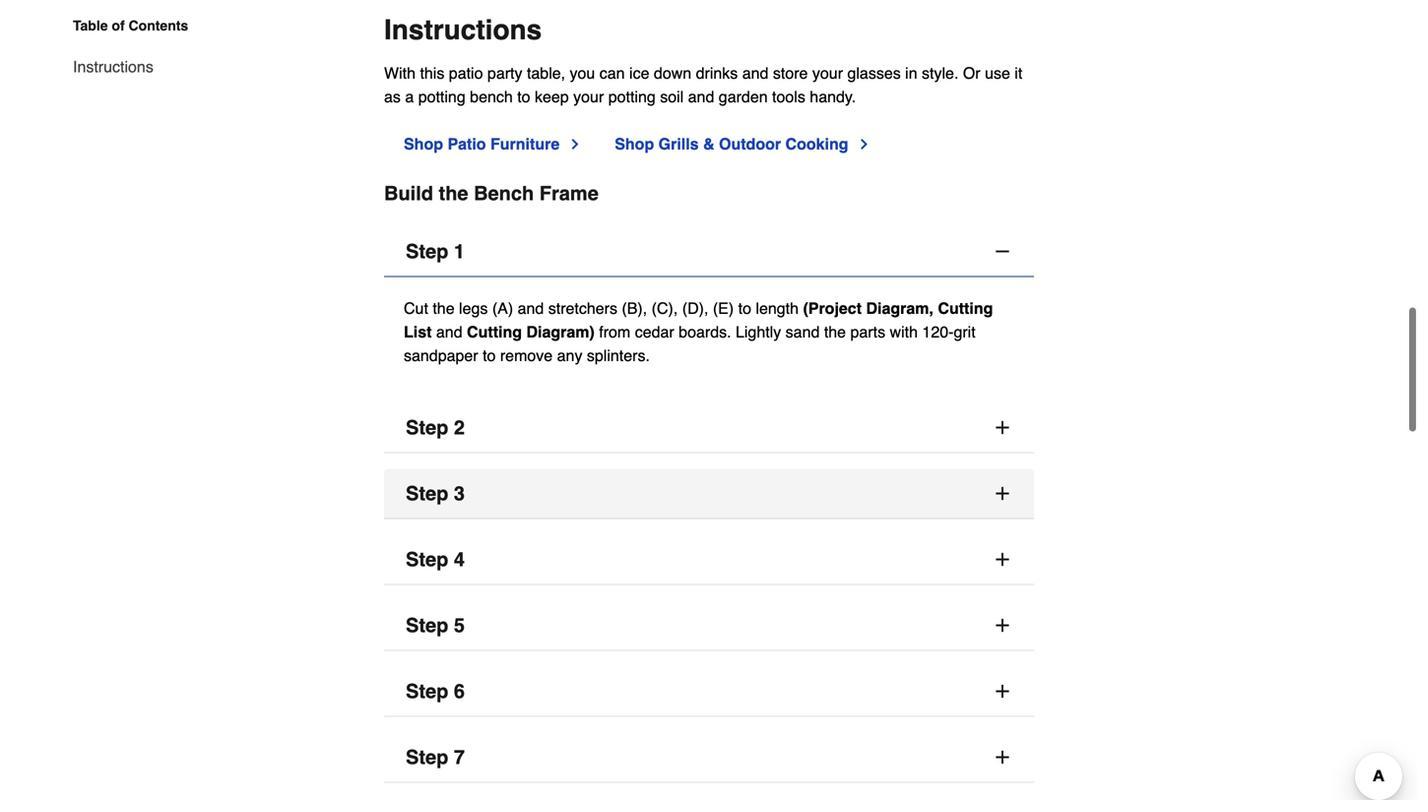 Task type: describe. For each thing, give the bounding box(es) containing it.
cut
[[404, 299, 428, 317]]

(e)
[[713, 299, 734, 317]]

tools
[[772, 88, 805, 106]]

the inside from cedar boards. lightly sand the parts with 120-grit sandpaper to remove any splinters.
[[824, 323, 846, 341]]

shop for shop patio furniture
[[404, 135, 443, 153]]

list
[[404, 323, 432, 341]]

1 horizontal spatial your
[[812, 64, 843, 82]]

can
[[599, 64, 625, 82]]

(b),
[[622, 299, 647, 317]]

drinks
[[696, 64, 738, 82]]

5
[[454, 614, 465, 637]]

step for step 7
[[406, 746, 448, 769]]

3
[[454, 482, 465, 505]]

and down drinks
[[688, 88, 714, 106]]

step 2
[[406, 416, 465, 439]]

table of contents element
[[57, 16, 188, 79]]

any
[[557, 346, 582, 365]]

2 potting from the left
[[608, 88, 656, 106]]

cut the legs (a) and stretchers (b), (c), (d), (e) to length
[[404, 299, 803, 317]]

120-
[[922, 323, 954, 341]]

and up and cutting diagram)
[[518, 299, 544, 317]]

of
[[112, 18, 125, 33]]

grills
[[658, 135, 699, 153]]

shop grills & outdoor cooking link
[[615, 132, 872, 156]]

step for step 4
[[406, 548, 448, 571]]

plus image for step 4
[[993, 550, 1012, 570]]

down
[[654, 64, 691, 82]]

(d),
[[682, 299, 708, 317]]

plus image for step 3
[[993, 484, 1012, 504]]

shop grills & outdoor cooking
[[615, 135, 848, 153]]

bench
[[470, 88, 513, 106]]

&
[[703, 135, 714, 153]]

1 horizontal spatial instructions
[[384, 14, 542, 46]]

you
[[570, 64, 595, 82]]

as
[[384, 88, 401, 106]]

and cutting diagram)
[[436, 323, 599, 341]]

with this patio party table, you can ice down drinks and store your glasses in style. or use it as a potting bench to keep your potting soil and garden tools handy.
[[384, 64, 1022, 106]]

step 7 button
[[384, 733, 1034, 783]]

1 vertical spatial cutting
[[467, 323, 522, 341]]

1 vertical spatial your
[[573, 88, 604, 106]]

step for step 1
[[406, 240, 448, 263]]

or
[[963, 64, 980, 82]]

step 4 button
[[384, 535, 1034, 585]]

frame
[[539, 182, 599, 205]]

(c),
[[652, 299, 678, 317]]

use
[[985, 64, 1010, 82]]

chevron right image for shop patio furniture
[[567, 136, 583, 152]]

cedar
[[635, 323, 674, 341]]

minus image
[[993, 242, 1012, 261]]

(project
[[803, 299, 862, 317]]

boards.
[[679, 323, 731, 341]]

table
[[73, 18, 108, 33]]

(project diagram, cutting list
[[404, 299, 993, 341]]

this
[[420, 64, 444, 82]]

step 1 button
[[384, 227, 1034, 277]]

and up garden
[[742, 64, 769, 82]]

plus image for step 6
[[993, 682, 1012, 701]]

remove
[[500, 346, 553, 365]]

build the bench frame
[[384, 182, 599, 205]]

furniture
[[490, 135, 560, 153]]

6
[[454, 680, 465, 703]]

step 5 button
[[384, 601, 1034, 651]]

step 3 button
[[384, 469, 1034, 519]]

stretchers
[[548, 299, 617, 317]]

from cedar boards. lightly sand the parts with 120-grit sandpaper to remove any splinters.
[[404, 323, 976, 365]]

the for build
[[439, 182, 468, 205]]

ice
[[629, 64, 649, 82]]

4
[[454, 548, 465, 571]]



Task type: locate. For each thing, give the bounding box(es) containing it.
instructions up patio
[[384, 14, 542, 46]]

6 step from the top
[[406, 680, 448, 703]]

shop
[[404, 135, 443, 153], [615, 135, 654, 153]]

2 vertical spatial to
[[483, 346, 496, 365]]

store
[[773, 64, 808, 82]]

1
[[454, 240, 465, 263]]

to inside from cedar boards. lightly sand the parts with 120-grit sandpaper to remove any splinters.
[[483, 346, 496, 365]]

3 plus image from the top
[[993, 550, 1012, 570]]

1 horizontal spatial shop
[[615, 135, 654, 153]]

chevron right image inside shop patio furniture link
[[567, 136, 583, 152]]

5 step from the top
[[406, 614, 448, 637]]

(a)
[[492, 299, 513, 317]]

1 vertical spatial plus image
[[993, 682, 1012, 701]]

0 horizontal spatial shop
[[404, 135, 443, 153]]

to right (e)
[[738, 299, 751, 317]]

1 horizontal spatial potting
[[608, 88, 656, 106]]

potting down this
[[418, 88, 466, 106]]

0 horizontal spatial your
[[573, 88, 604, 106]]

shop left the patio
[[404, 135, 443, 153]]

length
[[756, 299, 799, 317]]

to left keep
[[517, 88, 530, 106]]

shop patio furniture
[[404, 135, 560, 153]]

step left 6 at left bottom
[[406, 680, 448, 703]]

2 plus image from the top
[[993, 484, 1012, 504]]

7
[[454, 746, 465, 769]]

chevron right image
[[567, 136, 583, 152], [856, 136, 872, 152]]

with
[[384, 64, 416, 82]]

potting down ice
[[608, 88, 656, 106]]

diagram,
[[866, 299, 933, 317]]

step left 5
[[406, 614, 448, 637]]

0 vertical spatial plus image
[[993, 418, 1012, 438]]

soil
[[660, 88, 684, 106]]

2 vertical spatial the
[[824, 323, 846, 341]]

step left 1 on the left top
[[406, 240, 448, 263]]

the right build
[[439, 182, 468, 205]]

2 shop from the left
[[615, 135, 654, 153]]

plus image
[[993, 616, 1012, 636], [993, 682, 1012, 701], [993, 748, 1012, 767]]

it
[[1015, 64, 1022, 82]]

0 vertical spatial the
[[439, 182, 468, 205]]

plus image for step 5
[[993, 616, 1012, 636]]

in
[[905, 64, 917, 82]]

lightly
[[736, 323, 781, 341]]

step left 4
[[406, 548, 448, 571]]

2 horizontal spatial to
[[738, 299, 751, 317]]

legs
[[459, 299, 488, 317]]

handy.
[[810, 88, 856, 106]]

cutting down the (a)
[[467, 323, 522, 341]]

patio
[[448, 135, 486, 153]]

keep
[[535, 88, 569, 106]]

instructions down of
[[73, 58, 153, 76]]

table of contents
[[73, 18, 188, 33]]

0 horizontal spatial to
[[483, 346, 496, 365]]

a
[[405, 88, 414, 106]]

1 plus image from the top
[[993, 616, 1012, 636]]

plus image for step 2
[[993, 418, 1012, 438]]

cutting inside (project diagram, cutting list
[[938, 299, 993, 317]]

0 horizontal spatial chevron right image
[[567, 136, 583, 152]]

the down (project
[[824, 323, 846, 341]]

1 vertical spatial plus image
[[993, 484, 1012, 504]]

3 plus image from the top
[[993, 748, 1012, 767]]

diagram)
[[526, 323, 595, 341]]

to inside with this patio party table, you can ice down drinks and store your glasses in style. or use it as a potting bench to keep your potting soil and garden tools handy.
[[517, 88, 530, 106]]

plus image for step 7
[[993, 748, 1012, 767]]

1 step from the top
[[406, 240, 448, 263]]

plus image inside step 3 button
[[993, 484, 1012, 504]]

and up sandpaper
[[436, 323, 462, 341]]

chevron right image inside shop grills & outdoor cooking link
[[856, 136, 872, 152]]

step for step 2
[[406, 416, 448, 439]]

grit
[[954, 323, 976, 341]]

table,
[[527, 64, 565, 82]]

sandpaper
[[404, 346, 478, 365]]

patio
[[449, 64, 483, 82]]

step inside button
[[406, 680, 448, 703]]

cooking
[[785, 135, 848, 153]]

instructions
[[384, 14, 542, 46], [73, 58, 153, 76]]

shop patio furniture link
[[404, 132, 583, 156]]

2 vertical spatial plus image
[[993, 748, 1012, 767]]

your down you
[[573, 88, 604, 106]]

0 vertical spatial instructions
[[384, 14, 542, 46]]

0 horizontal spatial instructions
[[73, 58, 153, 76]]

0 vertical spatial plus image
[[993, 616, 1012, 636]]

plus image inside step 5 button
[[993, 616, 1012, 636]]

2 plus image from the top
[[993, 682, 1012, 701]]

the right the cut
[[433, 299, 455, 317]]

glasses
[[847, 64, 901, 82]]

2 chevron right image from the left
[[856, 136, 872, 152]]

outdoor
[[719, 135, 781, 153]]

1 vertical spatial the
[[433, 299, 455, 317]]

build
[[384, 182, 433, 205]]

step left 2
[[406, 416, 448, 439]]

step for step 6
[[406, 680, 448, 703]]

7 step from the top
[[406, 746, 448, 769]]

0 vertical spatial your
[[812, 64, 843, 82]]

instructions inside table of contents element
[[73, 58, 153, 76]]

plus image inside the step 4 button
[[993, 550, 1012, 570]]

garden
[[719, 88, 768, 106]]

1 horizontal spatial cutting
[[938, 299, 993, 317]]

with
[[890, 323, 918, 341]]

step left 7
[[406, 746, 448, 769]]

0 horizontal spatial cutting
[[467, 323, 522, 341]]

plus image inside step 2 button
[[993, 418, 1012, 438]]

chevron right image for shop grills & outdoor cooking
[[856, 136, 872, 152]]

0 horizontal spatial potting
[[418, 88, 466, 106]]

1 vertical spatial instructions
[[73, 58, 153, 76]]

style.
[[922, 64, 959, 82]]

2
[[454, 416, 465, 439]]

to down and cutting diagram)
[[483, 346, 496, 365]]

1 potting from the left
[[418, 88, 466, 106]]

4 step from the top
[[406, 548, 448, 571]]

splinters.
[[587, 346, 650, 365]]

0 vertical spatial cutting
[[938, 299, 993, 317]]

to
[[517, 88, 530, 106], [738, 299, 751, 317], [483, 346, 496, 365]]

1 chevron right image from the left
[[567, 136, 583, 152]]

your up handy. at the top of page
[[812, 64, 843, 82]]

1 horizontal spatial chevron right image
[[856, 136, 872, 152]]

the for cut
[[433, 299, 455, 317]]

plus image inside step 6 button
[[993, 682, 1012, 701]]

shop for shop grills & outdoor cooking
[[615, 135, 654, 153]]

step for step 5
[[406, 614, 448, 637]]

step 7
[[406, 746, 465, 769]]

step 3
[[406, 482, 465, 505]]

step 1
[[406, 240, 465, 263]]

step 4
[[406, 548, 465, 571]]

party
[[487, 64, 522, 82]]

contents
[[129, 18, 188, 33]]

step 2 button
[[384, 403, 1034, 453]]

1 horizontal spatial to
[[517, 88, 530, 106]]

parts
[[850, 323, 885, 341]]

step 5
[[406, 614, 465, 637]]

step left 3
[[406, 482, 448, 505]]

plus image inside step 7 button
[[993, 748, 1012, 767]]

from
[[599, 323, 630, 341]]

chevron right image up frame
[[567, 136, 583, 152]]

step for step 3
[[406, 482, 448, 505]]

plus image
[[993, 418, 1012, 438], [993, 484, 1012, 504], [993, 550, 1012, 570]]

2 vertical spatial plus image
[[993, 550, 1012, 570]]

shop left grills
[[615, 135, 654, 153]]

1 vertical spatial to
[[738, 299, 751, 317]]

potting
[[418, 88, 466, 106], [608, 88, 656, 106]]

2 step from the top
[[406, 416, 448, 439]]

step 6 button
[[384, 667, 1034, 717]]

bench
[[474, 182, 534, 205]]

1 plus image from the top
[[993, 418, 1012, 438]]

your
[[812, 64, 843, 82], [573, 88, 604, 106]]

1 shop from the left
[[404, 135, 443, 153]]

the
[[439, 182, 468, 205], [433, 299, 455, 317], [824, 323, 846, 341]]

sand
[[785, 323, 820, 341]]

chevron right image right cooking
[[856, 136, 872, 152]]

step 6
[[406, 680, 465, 703]]

step
[[406, 240, 448, 263], [406, 416, 448, 439], [406, 482, 448, 505], [406, 548, 448, 571], [406, 614, 448, 637], [406, 680, 448, 703], [406, 746, 448, 769]]

cutting
[[938, 299, 993, 317], [467, 323, 522, 341]]

3 step from the top
[[406, 482, 448, 505]]

instructions link
[[73, 43, 153, 79]]

cutting up grit
[[938, 299, 993, 317]]

0 vertical spatial to
[[517, 88, 530, 106]]



Task type: vqa. For each thing, say whether or not it's contained in the screenshot.
Instructions
yes



